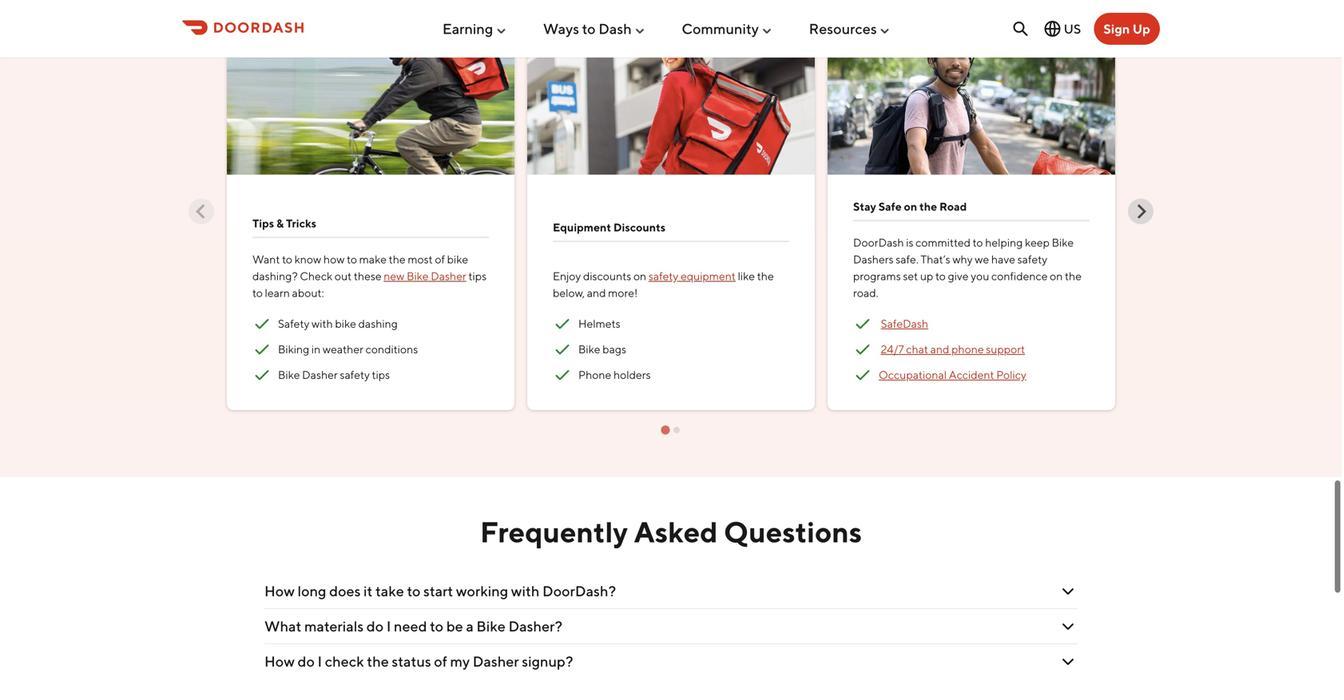 Task type: vqa. For each thing, say whether or not it's contained in the screenshot.
they to the right
no



Task type: describe. For each thing, give the bounding box(es) containing it.
resources link
[[809, 14, 892, 44]]

discounts
[[583, 269, 632, 282]]

check mark image for phone
[[553, 365, 572, 384]]

biking in weather conditions
[[278, 342, 418, 355]]

occupational accident policy
[[879, 368, 1027, 381]]

more!
[[608, 286, 638, 299]]

know
[[295, 252, 322, 266]]

it
[[364, 582, 373, 600]]

how for how do i check the status of my dasher signup?
[[265, 653, 295, 670]]

know before you go region
[[189, 6, 1343, 435]]

tips to learn about:
[[253, 269, 487, 299]]

safedash link
[[881, 317, 929, 330]]

to left dash at the left of page
[[582, 20, 596, 37]]

tips & tricks
[[253, 217, 316, 230]]

to left be
[[430, 618, 444, 635]]

the inside like the below, and more!
[[757, 269, 774, 282]]

keep
[[1025, 236, 1050, 249]]

about:
[[292, 286, 324, 299]]

how for how long does it take to start working with doordash?
[[265, 582, 295, 600]]

confidence
[[992, 269, 1048, 282]]

doordash
[[854, 236, 904, 249]]

bike bags
[[579, 342, 629, 355]]

0 horizontal spatial do
[[298, 653, 315, 670]]

previous slide image
[[194, 204, 209, 219]]

in
[[312, 342, 321, 355]]

give
[[948, 269, 969, 282]]

sign
[[1104, 21, 1131, 36]]

24/7 chat and phone support link
[[881, 342, 1026, 355]]

1 horizontal spatial do
[[367, 618, 384, 635]]

how do i check the status of my dasher signup?
[[265, 653, 573, 670]]

enjoy
[[553, 269, 581, 282]]

check mark image for bike dasher safety tips
[[253, 365, 272, 384]]

check mark image for bike
[[553, 339, 572, 359]]

that's
[[921, 252, 951, 266]]

my
[[450, 653, 470, 670]]

to left know
[[282, 252, 293, 266]]

occupational
[[879, 368, 947, 381]]

asked
[[634, 515, 718, 549]]

safety inside doordash is committed to helping keep bike dashers safe. that's why we have safety programs set up to give you confidence on the road.
[[1018, 252, 1048, 266]]

phone
[[579, 368, 612, 381]]

bike inside doordash is committed to helping keep bike dashers safe. that's why we have safety programs set up to give you confidence on the road.
[[1052, 236, 1074, 249]]

programs
[[854, 269, 901, 282]]

holders
[[614, 368, 651, 381]]

helping
[[986, 236, 1023, 249]]

check mark image for helmets
[[553, 314, 572, 333]]

1 vertical spatial with
[[511, 582, 540, 600]]

biking
[[278, 342, 309, 355]]

new
[[384, 269, 405, 282]]

what materials do i need to be a bike dasher?
[[265, 618, 563, 635]]

equipment
[[681, 269, 736, 282]]

24/7 chat and phone support
[[881, 342, 1026, 355]]

helmets
[[579, 317, 621, 330]]

what
[[265, 618, 302, 635]]

1 vertical spatial dasher
[[302, 368, 338, 381]]

dx spotlight hiro1 image
[[828, 13, 1116, 175]]

the inside doordash is committed to helping keep bike dashers safe. that's why we have safety programs set up to give you confidence on the road.
[[1065, 269, 1082, 282]]

bags
[[603, 342, 627, 355]]

why
[[953, 252, 973, 266]]

bike dasher safety tips
[[278, 368, 390, 381]]

is
[[907, 236, 914, 249]]

make
[[359, 252, 387, 266]]

on for safety
[[634, 269, 647, 282]]

doordash is committed to helping keep bike dashers safe. that's why we have safety programs set up to give you confidence on the road.
[[854, 236, 1082, 299]]

enjoy discounts on safety equipment
[[553, 269, 736, 282]]

accident
[[949, 368, 995, 381]]

long
[[298, 582, 327, 600]]

have
[[992, 252, 1016, 266]]

24/7
[[881, 342, 904, 355]]

status
[[392, 653, 431, 670]]

safety
[[278, 317, 310, 330]]

dashers
[[854, 252, 894, 266]]

the left 'road'
[[920, 200, 938, 213]]

want to know how to make the most of bike dashing? check out these
[[253, 252, 468, 282]]

working
[[456, 582, 509, 600]]

chevron down image
[[1059, 617, 1078, 636]]

0 horizontal spatial bike
[[335, 317, 356, 330]]

and inside like the below, and more!
[[587, 286, 606, 299]]

2 vertical spatial dasher
[[473, 653, 519, 670]]

1 vertical spatial of
[[434, 653, 448, 670]]

phone holders
[[579, 368, 651, 381]]

road.
[[854, 286, 879, 299]]

globe line image
[[1044, 19, 1063, 38]]

start
[[424, 582, 453, 600]]

to inside tips to learn about:
[[253, 286, 263, 299]]

community
[[682, 20, 759, 37]]

the inside want to know how to make the most of bike dashing? check out these
[[389, 252, 406, 266]]

safety with bike dashing
[[278, 317, 398, 330]]

frequently
[[480, 515, 628, 549]]

support
[[987, 342, 1026, 355]]

you
[[971, 269, 990, 282]]

dash
[[599, 20, 632, 37]]

equipment
[[553, 221, 611, 234]]

up
[[921, 269, 934, 282]]

to up "we"
[[973, 236, 984, 249]]

ways to dash link
[[543, 14, 646, 44]]

most
[[408, 252, 433, 266]]

bike right a
[[477, 618, 506, 635]]

bike left bags
[[579, 342, 601, 355]]



Task type: locate. For each thing, give the bounding box(es) containing it.
earning
[[443, 20, 493, 37]]

twocolumnfeature japan9 dx image
[[528, 13, 815, 175]]

with
[[312, 317, 333, 330], [511, 582, 540, 600]]

0 vertical spatial tips
[[469, 269, 487, 282]]

0 vertical spatial bike
[[447, 252, 468, 266]]

0 vertical spatial how
[[265, 582, 295, 600]]

2 horizontal spatial safety
[[1018, 252, 1048, 266]]

safety left equipment
[[649, 269, 679, 282]]

1 horizontal spatial bike
[[447, 252, 468, 266]]

safety down keep
[[1018, 252, 1048, 266]]

and right chat
[[931, 342, 950, 355]]

0 horizontal spatial i
[[318, 653, 322, 670]]

safety
[[1018, 252, 1048, 266], [649, 269, 679, 282], [340, 368, 370, 381]]

and down discounts
[[587, 286, 606, 299]]

the right check
[[367, 653, 389, 670]]

like
[[738, 269, 755, 282]]

ways
[[543, 20, 580, 37]]

i
[[387, 618, 391, 635], [318, 653, 322, 670]]

on inside doordash is committed to helping keep bike dashers safe. that's why we have safety programs set up to give you confidence on the road.
[[1050, 269, 1063, 282]]

check mark image left bike bags
[[553, 339, 572, 359]]

safedash
[[881, 317, 929, 330]]

we
[[975, 252, 990, 266]]

dasher?
[[509, 618, 563, 635]]

do left check
[[298, 653, 315, 670]]

1 horizontal spatial dasher
[[431, 269, 467, 282]]

chat
[[907, 342, 929, 355]]

earning link
[[443, 14, 508, 44]]

2 horizontal spatial on
[[1050, 269, 1063, 282]]

these
[[354, 269, 382, 282]]

tips
[[253, 217, 274, 230]]

1 horizontal spatial and
[[931, 342, 950, 355]]

0 vertical spatial and
[[587, 286, 606, 299]]

below,
[[553, 286, 585, 299]]

dasher right my
[[473, 653, 519, 670]]

with up in
[[312, 317, 333, 330]]

dashing
[[358, 317, 398, 330]]

the
[[920, 200, 938, 213], [389, 252, 406, 266], [757, 269, 774, 282], [1065, 269, 1082, 282], [367, 653, 389, 670]]

weather
[[323, 342, 364, 355]]

tips
[[469, 269, 487, 282], [372, 368, 390, 381]]

to right the up
[[936, 269, 946, 282]]

on right confidence
[[1050, 269, 1063, 282]]

0 vertical spatial do
[[367, 618, 384, 635]]

new bike dasher link
[[384, 269, 467, 282]]

on
[[904, 200, 918, 213], [634, 269, 647, 282], [1050, 269, 1063, 282]]

1 horizontal spatial with
[[511, 582, 540, 600]]

check mark image down below,
[[553, 314, 572, 333]]

i left check
[[318, 653, 322, 670]]

0 vertical spatial safety
[[1018, 252, 1048, 266]]

up
[[1133, 21, 1151, 36]]

check mark image
[[553, 339, 572, 359], [553, 365, 572, 384], [854, 365, 873, 384]]

of
[[435, 252, 445, 266], [434, 653, 448, 670]]

tips right new bike dasher link
[[469, 269, 487, 282]]

dashing?
[[253, 269, 298, 282]]

road
[[940, 200, 967, 213]]

frequently asked questions
[[480, 515, 863, 549]]

how long does it take to start working with doordash?
[[265, 582, 616, 600]]

stay
[[854, 200, 877, 213]]

conditions
[[366, 342, 418, 355]]

bike up biking in weather conditions
[[335, 317, 356, 330]]

1 vertical spatial tips
[[372, 368, 390, 381]]

materials
[[304, 618, 364, 635]]

2 horizontal spatial dasher
[[473, 653, 519, 670]]

2 vertical spatial safety
[[340, 368, 370, 381]]

to left learn
[[253, 286, 263, 299]]

doordash?
[[543, 582, 616, 600]]

0 horizontal spatial and
[[587, 286, 606, 299]]

1 vertical spatial do
[[298, 653, 315, 670]]

check mark image left occupational
[[854, 365, 873, 384]]

take
[[376, 582, 404, 600]]

the right like
[[757, 269, 774, 282]]

a
[[466, 618, 474, 635]]

new bike dasher
[[384, 269, 467, 282]]

does
[[329, 582, 361, 600]]

select a slide to show tab list
[[221, 422, 1122, 435]]

0 vertical spatial dasher
[[431, 269, 467, 282]]

be
[[447, 618, 463, 635]]

do
[[367, 618, 384, 635], [298, 653, 315, 670]]

and
[[587, 286, 606, 299], [931, 342, 950, 355]]

dasher down in
[[302, 368, 338, 381]]

0 vertical spatial with
[[312, 317, 333, 330]]

0 vertical spatial of
[[435, 252, 445, 266]]

chevron down image for signup?
[[1059, 652, 1078, 671]]

2 chevron down image from the top
[[1059, 652, 1078, 671]]

occupational accident policy link
[[879, 368, 1027, 381]]

1 vertical spatial how
[[265, 653, 295, 670]]

with inside know before you go region
[[312, 317, 333, 330]]

the right confidence
[[1065, 269, 1082, 282]]

tips down "conditions" at the left bottom
[[372, 368, 390, 381]]

equipment discounts
[[553, 221, 666, 234]]

0 horizontal spatial tips
[[372, 368, 390, 381]]

safety down biking in weather conditions
[[340, 368, 370, 381]]

to right take at bottom
[[407, 582, 421, 600]]

1 chevron down image from the top
[[1059, 582, 1078, 601]]

safety equipment link
[[649, 269, 736, 282]]

want
[[253, 252, 280, 266]]

1 vertical spatial bike
[[335, 317, 356, 330]]

1 vertical spatial and
[[931, 342, 950, 355]]

how
[[324, 252, 345, 266]]

0 horizontal spatial dasher
[[302, 368, 338, 381]]

check mark image left safety at the top of the page
[[253, 314, 272, 333]]

bike down biking
[[278, 368, 300, 381]]

to right how
[[347, 252, 357, 266]]

bike down 'most'
[[407, 269, 429, 282]]

2 how from the top
[[265, 653, 295, 670]]

sign up
[[1104, 21, 1151, 36]]

how down the what
[[265, 653, 295, 670]]

signup?
[[522, 653, 573, 670]]

like the below, and more!
[[553, 269, 774, 299]]

bike up new bike dasher
[[447, 252, 468, 266]]

next slide image
[[1134, 204, 1149, 219]]

0 vertical spatial i
[[387, 618, 391, 635]]

chevron down image
[[1059, 582, 1078, 601], [1059, 652, 1078, 671]]

1 vertical spatial safety
[[649, 269, 679, 282]]

us
[[1064, 21, 1082, 36]]

1 how from the top
[[265, 582, 295, 600]]

resources
[[809, 20, 877, 37]]

1 horizontal spatial tips
[[469, 269, 487, 282]]

dasher
[[431, 269, 467, 282], [302, 368, 338, 381], [473, 653, 519, 670]]

check mark image left "phone" on the left bottom of the page
[[553, 365, 572, 384]]

questions
[[724, 515, 863, 549]]

how left "long"
[[265, 582, 295, 600]]

of inside want to know how to make the most of bike dashing? check out these
[[435, 252, 445, 266]]

safe
[[879, 200, 902, 213]]

1 horizontal spatial i
[[387, 618, 391, 635]]

check mark image left 24/7 on the bottom right of the page
[[854, 339, 873, 359]]

bike
[[447, 252, 468, 266], [335, 317, 356, 330]]

check mark image down road.
[[854, 314, 873, 333]]

twocolumnfeature japan2 dx image
[[227, 13, 515, 175]]

0 horizontal spatial safety
[[340, 368, 370, 381]]

safe.
[[896, 252, 919, 266]]

committed
[[916, 236, 971, 249]]

bike inside want to know how to make the most of bike dashing? check out these
[[447, 252, 468, 266]]

0 horizontal spatial on
[[634, 269, 647, 282]]

on up 'more!'
[[634, 269, 647, 282]]

the up 'new'
[[389, 252, 406, 266]]

out
[[335, 269, 352, 282]]

i left the need on the bottom of the page
[[387, 618, 391, 635]]

check mark image for biking in weather conditions
[[253, 339, 272, 359]]

dasher down 'most'
[[431, 269, 467, 282]]

on right safe
[[904, 200, 918, 213]]

sign up button
[[1095, 13, 1161, 45]]

do left the need on the bottom of the page
[[367, 618, 384, 635]]

of left my
[[434, 653, 448, 670]]

with up dasher?
[[511, 582, 540, 600]]

bike right keep
[[1052, 236, 1074, 249]]

check mark image for safety with bike dashing
[[253, 314, 272, 333]]

ways to dash
[[543, 20, 632, 37]]

check mark image left biking
[[253, 339, 272, 359]]

chevron down image down chevron down icon
[[1059, 652, 1078, 671]]

learn
[[265, 286, 290, 299]]

on for the
[[904, 200, 918, 213]]

1 vertical spatial chevron down image
[[1059, 652, 1078, 671]]

&
[[277, 217, 284, 230]]

check
[[300, 269, 333, 282]]

1 horizontal spatial safety
[[649, 269, 679, 282]]

stay safe on the road
[[854, 200, 967, 213]]

1 horizontal spatial on
[[904, 200, 918, 213]]

chevron down image for doordash?
[[1059, 582, 1078, 601]]

check mark image
[[253, 314, 272, 333], [553, 314, 572, 333], [854, 314, 873, 333], [253, 339, 272, 359], [854, 339, 873, 359], [253, 365, 272, 384]]

1 vertical spatial i
[[318, 653, 322, 670]]

0 vertical spatial chevron down image
[[1059, 582, 1078, 601]]

discounts
[[614, 221, 666, 234]]

chevron down image up chevron down icon
[[1059, 582, 1078, 601]]

of right 'most'
[[435, 252, 445, 266]]

tips inside tips to learn about:
[[469, 269, 487, 282]]

check
[[325, 653, 364, 670]]

bike
[[1052, 236, 1074, 249], [407, 269, 429, 282], [579, 342, 601, 355], [278, 368, 300, 381], [477, 618, 506, 635]]

check mark image left bike dasher safety tips
[[253, 365, 272, 384]]

need
[[394, 618, 427, 635]]

0 horizontal spatial with
[[312, 317, 333, 330]]



